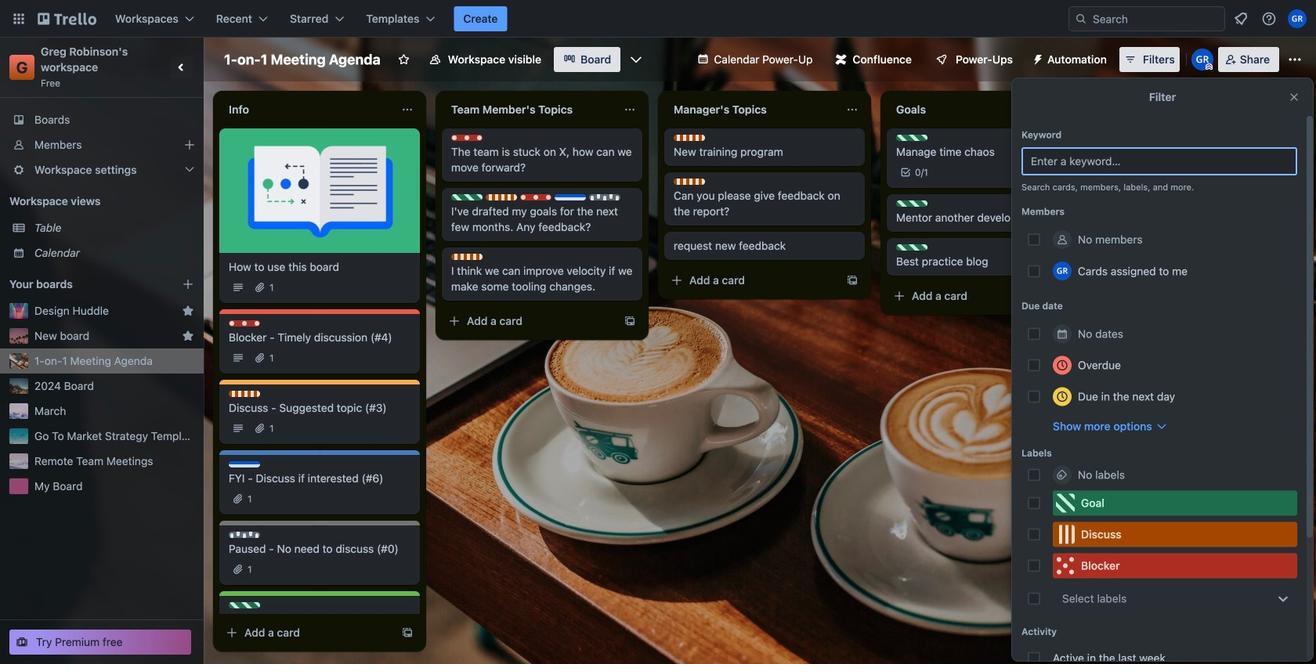 Task type: vqa. For each thing, say whether or not it's contained in the screenshot.
Color: orange, title: "Discuss" element
yes



Task type: describe. For each thing, give the bounding box(es) containing it.
star or unstar board image
[[398, 53, 410, 66]]

primary element
[[0, 0, 1316, 38]]

1 vertical spatial color: blue, title: "fyi" element
[[229, 462, 260, 468]]

sm image
[[1026, 47, 1048, 69]]

0 vertical spatial color: black, title: "paused" element
[[589, 194, 621, 201]]

your boards with 8 items element
[[9, 275, 158, 294]]

0 horizontal spatial color: black, title: "paused" element
[[229, 532, 260, 538]]

show menu image
[[1287, 52, 1303, 67]]

Board name text field
[[216, 47, 388, 72]]

this member is an admin of this board. image
[[1206, 63, 1213, 71]]

back to home image
[[38, 6, 96, 31]]

workspace navigation collapse icon image
[[171, 56, 193, 78]]

0 notifications image
[[1232, 9, 1251, 28]]

0 vertical spatial greg robinson (gregrobinson96) image
[[1288, 9, 1307, 28]]

0 vertical spatial color: blue, title: "fyi" element
[[555, 194, 586, 201]]

search image
[[1075, 13, 1088, 25]]



Task type: locate. For each thing, give the bounding box(es) containing it.
color: red, title: "blocker" element
[[451, 135, 483, 141], [520, 194, 552, 201], [229, 320, 260, 327], [1053, 554, 1298, 579]]

None text field
[[219, 97, 395, 122], [442, 97, 617, 122], [664, 97, 840, 122], [219, 97, 395, 122], [442, 97, 617, 122], [664, 97, 840, 122]]

0 vertical spatial create from template… image
[[1291, 135, 1304, 147]]

2 vertical spatial greg robinson (gregrobinson96) image
[[1053, 262, 1072, 281]]

1 vertical spatial starred icon image
[[182, 330, 194, 342]]

0 horizontal spatial create from template… image
[[401, 627, 414, 639]]

create from template… image
[[1291, 135, 1304, 147], [624, 315, 636, 328]]

0 horizontal spatial greg robinson (gregrobinson96) image
[[1053, 262, 1072, 281]]

2 horizontal spatial greg robinson (gregrobinson96) image
[[1288, 9, 1307, 28]]

None text field
[[887, 97, 1063, 122]]

1 vertical spatial greg robinson (gregrobinson96) image
[[1192, 49, 1214, 71]]

Enter a keyword… text field
[[1022, 147, 1298, 176]]

1 horizontal spatial create from template… image
[[846, 274, 859, 287]]

1 horizontal spatial create from template… image
[[1291, 135, 1304, 147]]

1 vertical spatial create from template… image
[[401, 627, 414, 639]]

1 vertical spatial create from template… image
[[624, 315, 636, 328]]

confluence icon image
[[836, 54, 847, 65]]

0 horizontal spatial create from template… image
[[624, 315, 636, 328]]

customize views image
[[629, 52, 644, 67]]

close popover image
[[1288, 91, 1301, 103]]

1 horizontal spatial greg robinson (gregrobinson96) image
[[1192, 49, 1214, 71]]

create from template… image
[[846, 274, 859, 287], [401, 627, 414, 639]]

add board image
[[182, 278, 194, 291]]

1 starred icon image from the top
[[182, 305, 194, 317]]

open information menu image
[[1262, 11, 1277, 27]]

color: orange, title: "discuss" element
[[674, 135, 705, 141], [674, 179, 705, 185], [486, 194, 517, 201], [451, 254, 483, 260], [229, 391, 260, 397], [1053, 522, 1298, 547]]

1 vertical spatial color: black, title: "paused" element
[[229, 532, 260, 538]]

starred icon image
[[182, 305, 194, 317], [182, 330, 194, 342]]

color: green, title: "goal" element
[[896, 135, 928, 141], [451, 194, 483, 201], [896, 201, 928, 207], [896, 244, 928, 251], [1053, 491, 1298, 516], [229, 603, 260, 609]]

0 vertical spatial create from template… image
[[846, 274, 859, 287]]

color: black, title: "paused" element
[[589, 194, 621, 201], [229, 532, 260, 538]]

greg robinson (gregrobinson96) image
[[1288, 9, 1307, 28], [1192, 49, 1214, 71], [1053, 262, 1072, 281]]

1 horizontal spatial color: blue, title: "fyi" element
[[555, 194, 586, 201]]

0 vertical spatial starred icon image
[[182, 305, 194, 317]]

Search field
[[1088, 8, 1225, 30]]

1 horizontal spatial color: black, title: "paused" element
[[589, 194, 621, 201]]

0 horizontal spatial color: blue, title: "fyi" element
[[229, 462, 260, 468]]

color: blue, title: "fyi" element
[[555, 194, 586, 201], [229, 462, 260, 468]]

2 starred icon image from the top
[[182, 330, 194, 342]]



